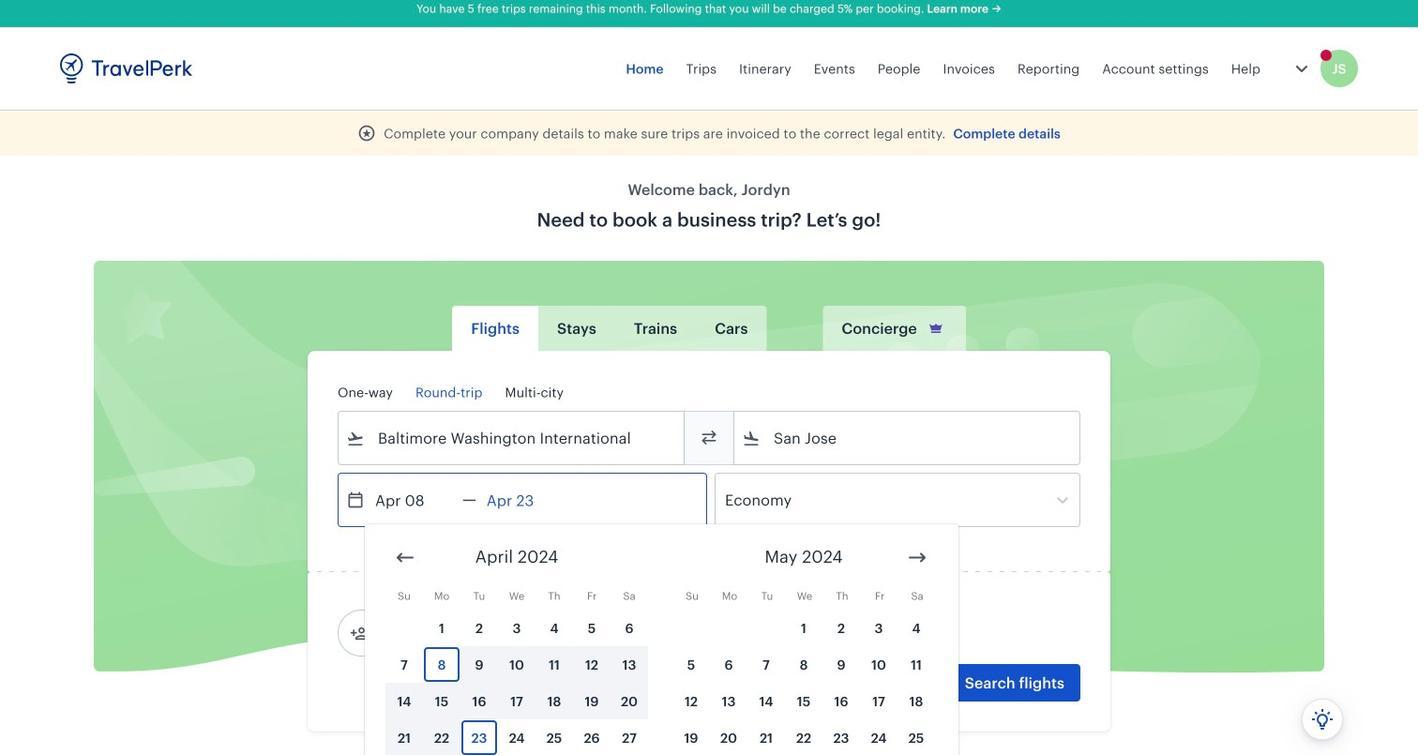 Task type: describe. For each thing, give the bounding box(es) containing it.
Return text field
[[476, 474, 574, 526]]

move backward to switch to the previous month. image
[[394, 547, 417, 569]]

move forward to switch to the next month. image
[[906, 547, 929, 569]]

Add first traveler search field
[[369, 618, 564, 648]]



Task type: locate. For each thing, give the bounding box(es) containing it.
calendar application
[[365, 525, 1419, 755]]

Depart text field
[[365, 474, 463, 526]]

From search field
[[365, 423, 660, 453]]

To search field
[[761, 423, 1056, 453]]



Task type: vqa. For each thing, say whether or not it's contained in the screenshot.
Return field
no



